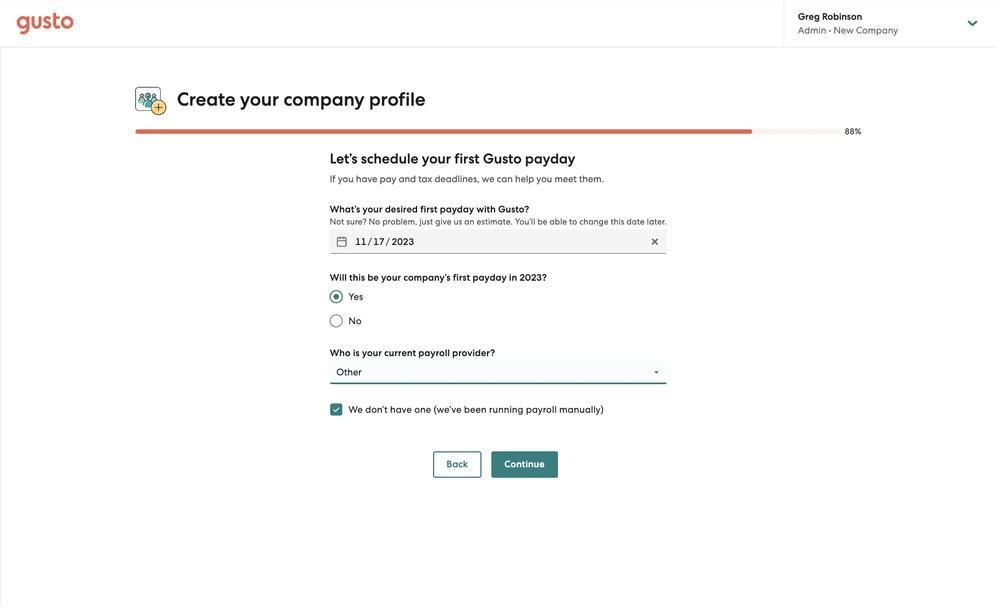 Task type: describe. For each thing, give the bounding box(es) containing it.
Day (dd) field
[[372, 233, 386, 251]]

what's your desired first payday with gusto? not sure? no problem, just give us an estimate. you'll be able to change this date later.
[[330, 204, 667, 227]]

Month (mm) field
[[354, 233, 368, 251]]

to
[[570, 217, 578, 227]]

help
[[515, 174, 535, 185]]

robinson
[[823, 11, 863, 23]]

current
[[385, 348, 416, 359]]

company
[[284, 88, 365, 111]]

Yes radio
[[324, 285, 349, 309]]

us
[[454, 217, 463, 227]]

tax
[[419, 174, 433, 185]]

continue
[[505, 459, 545, 470]]

2 you from the left
[[537, 174, 553, 185]]

is
[[353, 348, 360, 359]]

No radio
[[324, 309, 349, 333]]

2 vertical spatial first
[[453, 272, 471, 284]]

create
[[177, 88, 236, 111]]

back link
[[434, 452, 482, 478]]

continue button
[[492, 452, 558, 478]]

who
[[330, 348, 351, 359]]

pay
[[380, 174, 397, 185]]

0 horizontal spatial be
[[368, 272, 379, 284]]

gusto
[[483, 150, 522, 168]]

provider?
[[453, 348, 495, 359]]

0 horizontal spatial no
[[349, 316, 362, 327]]

sure?
[[347, 217, 367, 227]]

date
[[627, 217, 645, 227]]

your left company's
[[381, 272, 401, 284]]

your up tax
[[422, 150, 451, 168]]

first for gusto
[[455, 150, 480, 168]]

your right is
[[362, 348, 382, 359]]

create your company profile
[[177, 88, 426, 111]]

can
[[497, 174, 513, 185]]

deadlines,
[[435, 174, 480, 185]]

if you have pay and tax deadlines, we can help you meet them.
[[330, 174, 604, 185]]

problem,
[[383, 217, 418, 227]]

0 vertical spatial payroll
[[419, 348, 450, 359]]

have for don't
[[390, 404, 412, 415]]

88%
[[845, 127, 862, 137]]

back
[[447, 459, 468, 470]]

payday inside what's your desired first payday with gusto? not sure? no problem, just give us an estimate. you'll be able to change this date later.
[[440, 204, 474, 215]]

be inside what's your desired first payday with gusto? not sure? no problem, just give us an estimate. you'll be able to change this date later.
[[538, 217, 548, 227]]

(we've
[[434, 404, 462, 415]]

gusto?
[[498, 204, 530, 215]]

let's schedule your first gusto payday
[[330, 150, 576, 168]]

desired
[[385, 204, 418, 215]]

your right the create
[[240, 88, 279, 111]]

them.
[[579, 174, 604, 185]]

just
[[420, 217, 433, 227]]



Task type: vqa. For each thing, say whether or not it's contained in the screenshot.
the left No
yes



Task type: locate. For each thing, give the bounding box(es) containing it.
0 horizontal spatial /
[[368, 236, 372, 247]]

this right will
[[349, 272, 365, 284]]

1 horizontal spatial be
[[538, 217, 548, 227]]

running
[[489, 404, 524, 415]]

first up if you have pay and tax deadlines, we can help you meet them.
[[455, 150, 480, 168]]

have left one
[[390, 404, 412, 415]]

first inside what's your desired first payday with gusto? not sure? no problem, just give us an estimate. you'll be able to change this date later.
[[421, 204, 438, 215]]

0 vertical spatial have
[[356, 174, 378, 185]]

no down yes
[[349, 316, 362, 327]]

an
[[465, 217, 475, 227]]

if
[[330, 174, 336, 185]]

payroll right current
[[419, 348, 450, 359]]

no inside what's your desired first payday with gusto? not sure? no problem, just give us an estimate. you'll be able to change this date later.
[[369, 217, 381, 227]]

have for you
[[356, 174, 378, 185]]

have
[[356, 174, 378, 185], [390, 404, 412, 415]]

1 vertical spatial first
[[421, 204, 438, 215]]

your
[[240, 88, 279, 111], [422, 150, 451, 168], [363, 204, 383, 215], [381, 272, 401, 284], [362, 348, 382, 359]]

greg robinson admin • new company
[[798, 11, 899, 36]]

you'll
[[515, 217, 536, 227]]

profile
[[369, 88, 426, 111]]

payday
[[525, 150, 576, 168], [440, 204, 474, 215], [473, 272, 507, 284]]

company
[[857, 25, 899, 36]]

1 horizontal spatial no
[[369, 217, 381, 227]]

will this be your company's first payday in 2023?
[[330, 272, 547, 284]]

1 horizontal spatial payroll
[[526, 404, 557, 415]]

manually)
[[560, 404, 604, 415]]

0 vertical spatial be
[[538, 217, 548, 227]]

you right help
[[537, 174, 553, 185]]

been
[[464, 404, 487, 415]]

first up just at the top left of the page
[[421, 204, 438, 215]]

0 horizontal spatial payroll
[[419, 348, 450, 359]]

0 horizontal spatial this
[[349, 272, 365, 284]]

1 horizontal spatial this
[[611, 217, 625, 227]]

this inside what's your desired first payday with gusto? not sure? no problem, just give us an estimate. you'll be able to change this date later.
[[611, 217, 625, 227]]

1 horizontal spatial /
[[386, 236, 390, 247]]

one
[[415, 404, 431, 415]]

will
[[330, 272, 347, 284]]

1 / from the left
[[368, 236, 372, 247]]

change
[[580, 217, 609, 227]]

you right if
[[338, 174, 354, 185]]

you
[[338, 174, 354, 185], [537, 174, 553, 185]]

0 horizontal spatial have
[[356, 174, 378, 185]]

admin
[[798, 25, 827, 36]]

this left date
[[611, 217, 625, 227]]

no
[[369, 217, 381, 227], [349, 316, 362, 327]]

/ down problem,
[[386, 236, 390, 247]]

2 / from the left
[[386, 236, 390, 247]]

don't
[[365, 404, 388, 415]]

payroll right "running"
[[526, 404, 557, 415]]

not
[[330, 217, 344, 227]]

we
[[482, 174, 495, 185]]

meet
[[555, 174, 577, 185]]

first
[[455, 150, 480, 168], [421, 204, 438, 215], [453, 272, 471, 284]]

1 vertical spatial this
[[349, 272, 365, 284]]

greg
[[798, 11, 820, 23]]

payroll
[[419, 348, 450, 359], [526, 404, 557, 415]]

and
[[399, 174, 416, 185]]

your up sure?
[[363, 204, 383, 215]]

with
[[477, 204, 496, 215]]

2 vertical spatial payday
[[473, 272, 507, 284]]

be
[[538, 217, 548, 227], [368, 272, 379, 284]]

no right sure?
[[369, 217, 381, 227]]

1 horizontal spatial have
[[390, 404, 412, 415]]

yes
[[349, 291, 363, 302]]

your inside what's your desired first payday with gusto? not sure? no problem, just give us an estimate. you'll be able to change this date later.
[[363, 204, 383, 215]]

Year (yyyy) field
[[390, 233, 416, 251]]

let's
[[330, 150, 358, 168]]

1 vertical spatial payroll
[[526, 404, 557, 415]]

/
[[368, 236, 372, 247], [386, 236, 390, 247]]

new
[[834, 25, 854, 36]]

we
[[349, 404, 363, 415]]

0 horizontal spatial you
[[338, 174, 354, 185]]

home image
[[17, 12, 74, 34]]

be right will
[[368, 272, 379, 284]]

give
[[436, 217, 452, 227]]

have left pay
[[356, 174, 378, 185]]

0 vertical spatial no
[[369, 217, 381, 227]]

•
[[829, 25, 832, 36]]

able
[[550, 217, 567, 227]]

We don't have one (we've been running payroll manually) checkbox
[[324, 398, 349, 422]]

schedule
[[361, 150, 419, 168]]

in
[[509, 272, 518, 284]]

1 you from the left
[[338, 174, 354, 185]]

2023?
[[520, 272, 547, 284]]

0 vertical spatial this
[[611, 217, 625, 227]]

0 vertical spatial payday
[[525, 150, 576, 168]]

payday left in
[[473, 272, 507, 284]]

first right company's
[[453, 272, 471, 284]]

later.
[[647, 217, 667, 227]]

1 horizontal spatial you
[[537, 174, 553, 185]]

1 vertical spatial payday
[[440, 204, 474, 215]]

who is your current payroll provider?
[[330, 348, 495, 359]]

be left able
[[538, 217, 548, 227]]

company's
[[404, 272, 451, 284]]

payday up us
[[440, 204, 474, 215]]

1 vertical spatial have
[[390, 404, 412, 415]]

1 vertical spatial no
[[349, 316, 362, 327]]

first for payday
[[421, 204, 438, 215]]

estimate.
[[477, 217, 513, 227]]

payday up meet
[[525, 150, 576, 168]]

/ left year (yyyy) field
[[368, 236, 372, 247]]

what's
[[330, 204, 360, 215]]

this
[[611, 217, 625, 227], [349, 272, 365, 284]]

we don't have one (we've been running payroll manually)
[[349, 404, 604, 415]]

0 vertical spatial first
[[455, 150, 480, 168]]

1 vertical spatial be
[[368, 272, 379, 284]]



